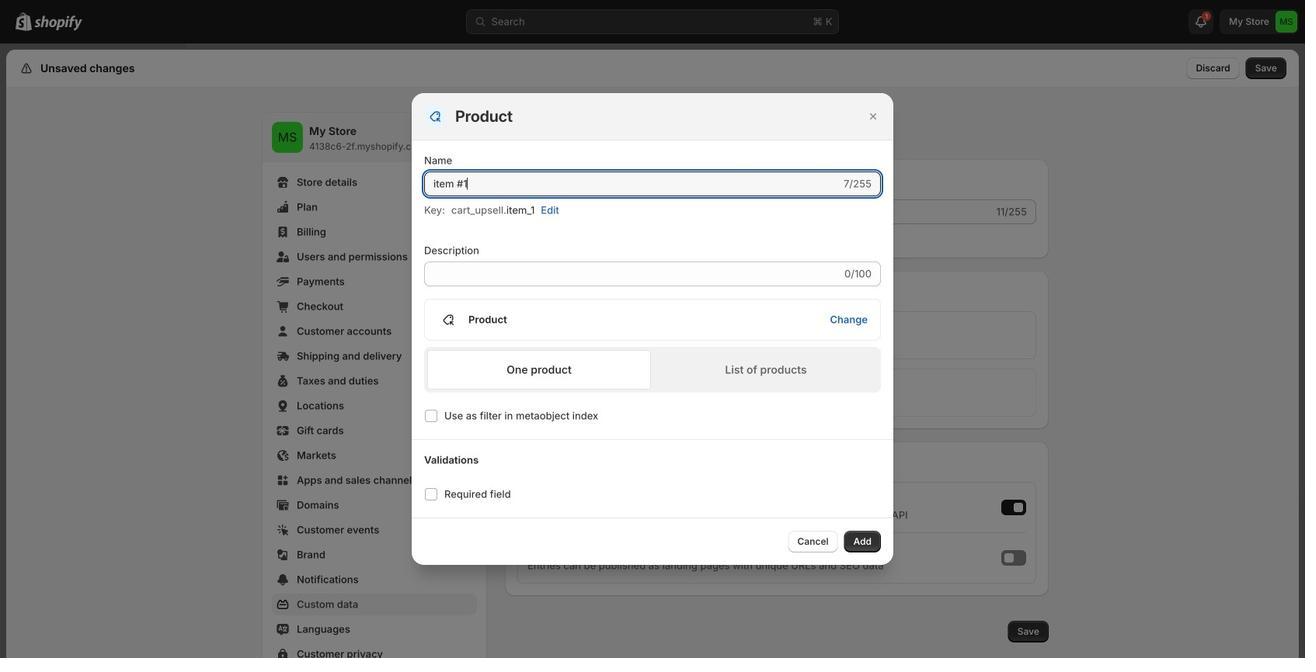 Task type: vqa. For each thing, say whether or not it's contained in the screenshot.
My Store "image"
yes



Task type: describe. For each thing, give the bounding box(es) containing it.
shop settings menu element
[[263, 113, 486, 659]]

my store image
[[272, 122, 303, 153]]

shopify image
[[34, 15, 82, 31]]



Task type: locate. For each thing, give the bounding box(es) containing it.
toggle publishing entries as web pages image
[[1004, 554, 1014, 563]]

dialog
[[0, 93, 1305, 566]]

None text field
[[424, 172, 841, 197], [424, 262, 841, 287], [424, 172, 841, 197], [424, 262, 841, 287]]

settings dialog
[[6, 50, 1299, 659]]



